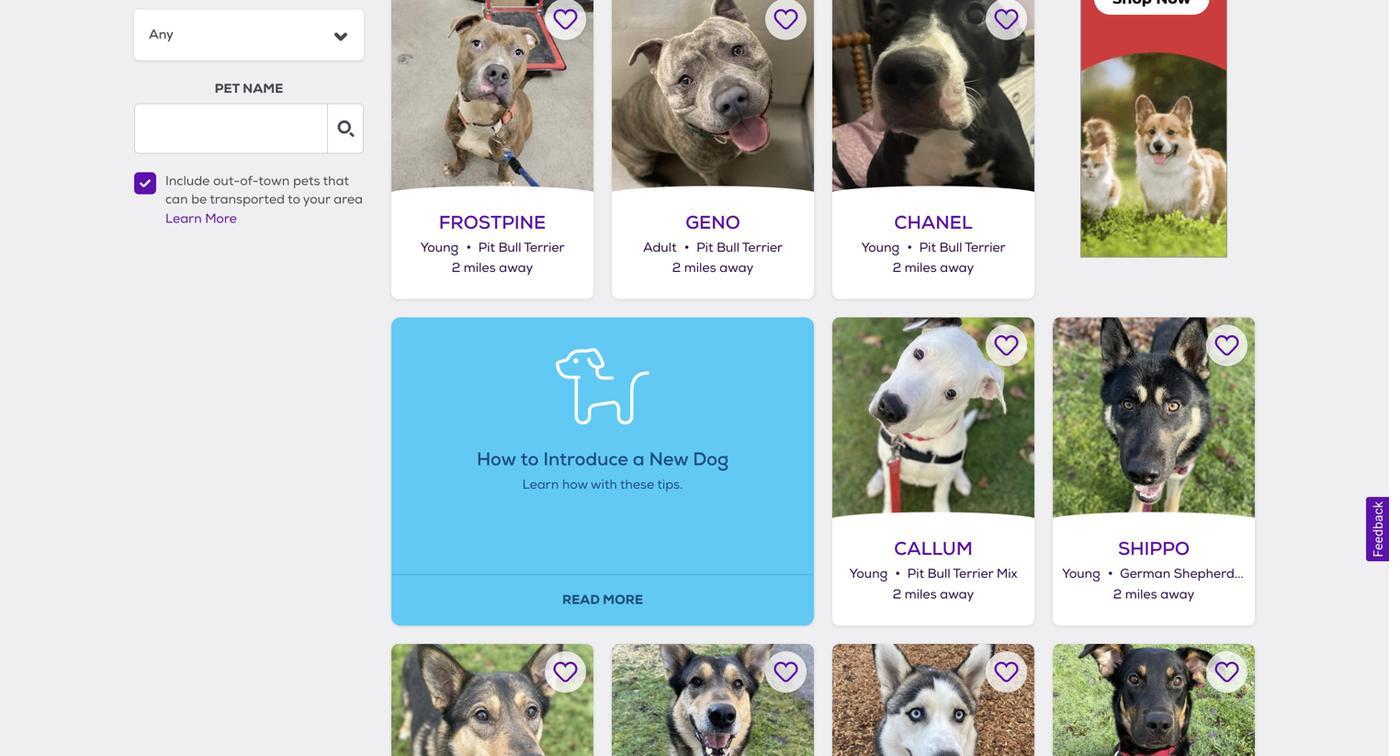 Task type: describe. For each thing, give the bounding box(es) containing it.
2 for callum
[[893, 587, 902, 603]]

any
[[149, 26, 173, 43]]

how
[[477, 447, 516, 471]]

dog inside how to introduce a new dog learn how with these tips.
[[693, 447, 729, 471]]

miles for geno
[[684, 260, 716, 276]]

pet
[[215, 80, 240, 97]]

learn inside how to introduce a new dog learn how with these tips.
[[523, 477, 559, 493]]

german shepherd dog
[[1120, 566, 1263, 582]]

miles for frostpine
[[464, 260, 496, 276]]

away for callum
[[940, 587, 974, 603]]

2 miles away for shippo
[[1113, 587, 1195, 603]]

2 miles away for chanel
[[893, 260, 974, 276]]

2 for frostpine
[[452, 260, 461, 276]]

new
[[649, 447, 688, 471]]

2 for chanel
[[893, 260, 902, 276]]

how
[[562, 477, 588, 493]]

miles for callum
[[905, 587, 937, 603]]

that
[[323, 173, 349, 189]]

bull for callum
[[928, 566, 951, 582]]

transported
[[210, 191, 285, 207]]

your
[[303, 191, 330, 207]]

frostpine, adoptable dog, young male pit bull terrier, 2 miles away. image
[[391, 0, 594, 193]]

callum
[[894, 537, 973, 561]]

terrier for chanel
[[965, 240, 1006, 256]]

pit bull terrier for frostpine
[[478, 240, 565, 256]]

read
[[562, 591, 600, 608]]

bull for geno
[[717, 240, 740, 256]]

out-
[[213, 173, 240, 189]]

a
[[633, 447, 645, 471]]

be
[[191, 191, 207, 207]]

away for shippo
[[1161, 587, 1195, 603]]

2 miles away for geno
[[672, 260, 754, 276]]

learn more
[[165, 211, 237, 227]]

any button
[[134, 9, 364, 60]]

tips.
[[657, 477, 683, 493]]

german
[[1120, 566, 1171, 582]]

miles for shippo
[[1125, 587, 1157, 603]]

bull for frostpine
[[499, 240, 522, 256]]

name
[[243, 80, 283, 97]]

these
[[620, 477, 654, 493]]

chanel
[[894, 210, 973, 235]]

2 for shippo
[[1113, 587, 1122, 603]]

pet name
[[215, 80, 283, 97]]

pets
[[293, 173, 320, 189]]

1 horizontal spatial dog
[[1238, 566, 1263, 582]]

advertisement region
[[1081, 0, 1228, 258]]

chanel, adoptable dog, young female pit bull terrier, 2 miles away. image
[[833, 0, 1035, 193]]

shepherd
[[1174, 566, 1235, 582]]

mix
[[997, 566, 1018, 582]]

of-
[[240, 173, 258, 189]]

shippo, adoptable dog, young male german shepherd dog, 2 miles away. image
[[1053, 318, 1255, 520]]

young for frostpine
[[420, 240, 459, 256]]

terrier for callum
[[953, 566, 994, 582]]

to inside include out-of-town pets that can be transported to your area
[[288, 191, 300, 207]]

frostpine
[[439, 210, 546, 235]]



Task type: locate. For each thing, give the bounding box(es) containing it.
more
[[205, 211, 237, 227], [603, 591, 643, 608]]

away for geno
[[720, 260, 754, 276]]

bull down geno
[[717, 240, 740, 256]]

2 miles away
[[452, 260, 533, 276], [672, 260, 754, 276], [893, 260, 974, 276], [893, 587, 974, 603], [1113, 587, 1195, 603]]

young for shippo
[[1062, 566, 1100, 582]]

miles down "frostpine"
[[464, 260, 496, 276]]

geno, adoptable dog, adult male pit bull terrier, 2 miles away. image
[[612, 0, 814, 193]]

miles down pit bull terrier mix
[[905, 587, 937, 603]]

miles for chanel
[[905, 260, 937, 276]]

pit for chanel
[[919, 240, 936, 256]]

bull for chanel
[[940, 240, 963, 256]]

2 pit bull terrier from the left
[[697, 240, 783, 256]]

learn down can
[[165, 211, 202, 227]]

0 vertical spatial more
[[205, 211, 237, 227]]

how to introduce a new dog learn how with these tips.
[[477, 447, 729, 493]]

away down "frostpine"
[[499, 260, 533, 276]]

2 down "frostpine"
[[452, 260, 461, 276]]

pit down chanel on the top of page
[[919, 240, 936, 256]]

young for callum
[[850, 566, 888, 582]]

miles down german
[[1125, 587, 1157, 603]]

2 miles away down geno
[[672, 260, 754, 276]]

0 vertical spatial learn
[[165, 211, 202, 227]]

pit bull terrier mix
[[908, 566, 1018, 582]]

to
[[288, 191, 300, 207], [521, 447, 539, 471]]

to down pets
[[288, 191, 300, 207]]

away down 'german shepherd dog'
[[1161, 587, 1195, 603]]

young
[[420, 240, 459, 256], [861, 240, 900, 256], [850, 566, 888, 582], [1062, 566, 1100, 582]]

town
[[258, 173, 290, 189]]

1 pit bull terrier from the left
[[478, 240, 565, 256]]

2 down adult
[[672, 260, 681, 276]]

1 horizontal spatial more
[[603, 591, 643, 608]]

away down geno
[[720, 260, 754, 276]]

more right the read
[[603, 591, 643, 608]]

1 horizontal spatial learn
[[523, 477, 559, 493]]

pit down "frostpine"
[[478, 240, 495, 256]]

learn left how
[[523, 477, 559, 493]]

read more
[[562, 591, 643, 608]]

callum, adoptable dog, young male pit bull terrier mix, 2 miles away. image
[[833, 318, 1035, 520]]

1 vertical spatial dog
[[1238, 566, 1263, 582]]

pit for geno
[[697, 240, 713, 256]]

away down pit bull terrier mix
[[940, 587, 974, 603]]

with
[[591, 477, 617, 493]]

adult
[[643, 240, 677, 256]]

miles down chanel on the top of page
[[905, 260, 937, 276]]

2 miles away down "frostpine"
[[452, 260, 533, 276]]

3 pit bull terrier from the left
[[919, 240, 1006, 256]]

pit for callum
[[908, 566, 924, 582]]

miles
[[464, 260, 496, 276], [684, 260, 716, 276], [905, 260, 937, 276], [905, 587, 937, 603], [1125, 587, 1157, 603]]

0 vertical spatial dog
[[693, 447, 729, 471]]

2 down german
[[1113, 587, 1122, 603]]

bull
[[499, 240, 522, 256], [717, 240, 740, 256], [940, 240, 963, 256], [928, 566, 951, 582]]

more for learn more
[[205, 211, 237, 227]]

2 horizontal spatial pit bull terrier
[[919, 240, 1006, 256]]

0 horizontal spatial pit bull terrier
[[478, 240, 565, 256]]

1 horizontal spatial pit bull terrier
[[697, 240, 783, 256]]

pit for frostpine
[[478, 240, 495, 256]]

None text field
[[134, 104, 364, 154]]

more for read more
[[603, 591, 643, 608]]

2 down callum
[[893, 587, 902, 603]]

learn
[[165, 211, 202, 227], [523, 477, 559, 493]]

monkee, adoptable dog, young male siberian husky mix, 2 miles away. image
[[833, 644, 1035, 756]]

pit down geno
[[697, 240, 713, 256]]

2 for geno
[[672, 260, 681, 276]]

bull down callum
[[928, 566, 951, 582]]

2 miles away for frostpine
[[452, 260, 533, 276]]

geno
[[686, 210, 740, 235]]

1 vertical spatial more
[[603, 591, 643, 608]]

pit bull terrier for chanel
[[919, 240, 1006, 256]]

more down be
[[205, 211, 237, 227]]

include out-of-town pets that can be transported to your area
[[165, 173, 363, 207]]

away
[[499, 260, 533, 276], [720, 260, 754, 276], [940, 260, 974, 276], [940, 587, 974, 603], [1161, 587, 1195, 603]]

bull down "frostpine"
[[499, 240, 522, 256]]

2 miles away for callum
[[893, 587, 974, 603]]

1 horizontal spatial to
[[521, 447, 539, 471]]

terrier for frostpine
[[524, 240, 565, 256]]

pit bull terrier down "frostpine"
[[478, 240, 565, 256]]

pit bull terrier for geno
[[697, 240, 783, 256]]

away for frostpine
[[499, 260, 533, 276]]

terrier for geno
[[742, 240, 783, 256]]

0 horizontal spatial to
[[288, 191, 300, 207]]

2 miles away down chanel on the top of page
[[893, 260, 974, 276]]

0 horizontal spatial learn
[[165, 211, 202, 227]]

2
[[452, 260, 461, 276], [672, 260, 681, 276], [893, 260, 902, 276], [893, 587, 902, 603], [1113, 587, 1122, 603]]

include
[[165, 173, 210, 189]]

1 vertical spatial learn
[[523, 477, 559, 493]]

pit
[[478, 240, 495, 256], [697, 240, 713, 256], [919, 240, 936, 256], [908, 566, 924, 582]]

scout, adoptable dog, adult male german shepherd dog, 2 miles away. image
[[391, 644, 594, 756]]

area
[[334, 191, 363, 207]]

introduce
[[543, 447, 628, 471]]

miles down geno
[[684, 260, 716, 276]]

2 miles away down pit bull terrier mix
[[893, 587, 974, 603]]

dog image
[[548, 331, 658, 442]]

0 horizontal spatial dog
[[693, 447, 729, 471]]

pit down callum
[[908, 566, 924, 582]]

hunter, adoptable dog, adult male german shepherd dog, 2 miles away. image
[[612, 644, 814, 756]]

terrier
[[524, 240, 565, 256], [742, 240, 783, 256], [965, 240, 1006, 256], [953, 566, 994, 582]]

bull down chanel on the top of page
[[940, 240, 963, 256]]

to inside how to introduce a new dog learn how with these tips.
[[521, 447, 539, 471]]

2 down chanel on the top of page
[[893, 260, 902, 276]]

can
[[165, 191, 188, 207]]

2 miles away down german
[[1113, 587, 1195, 603]]

away for chanel
[[940, 260, 974, 276]]

rigby, adoptable dog, adult male rottweiler mix, 2 miles away. image
[[1053, 644, 1255, 756]]

dog right the shepherd
[[1238, 566, 1263, 582]]

0 vertical spatial to
[[288, 191, 300, 207]]

learn more link
[[165, 211, 237, 227]]

away down chanel on the top of page
[[940, 260, 974, 276]]

1 vertical spatial to
[[521, 447, 539, 471]]

pit bull terrier down chanel on the top of page
[[919, 240, 1006, 256]]

dog
[[693, 447, 729, 471], [1238, 566, 1263, 582]]

dog right new
[[693, 447, 729, 471]]

shippo
[[1118, 537, 1190, 561]]

young for chanel
[[861, 240, 900, 256]]

to right how
[[521, 447, 539, 471]]

pit bull terrier down geno
[[697, 240, 783, 256]]

pit bull terrier
[[478, 240, 565, 256], [697, 240, 783, 256], [919, 240, 1006, 256]]

0 horizontal spatial more
[[205, 211, 237, 227]]



Task type: vqa. For each thing, say whether or not it's contained in the screenshot.


